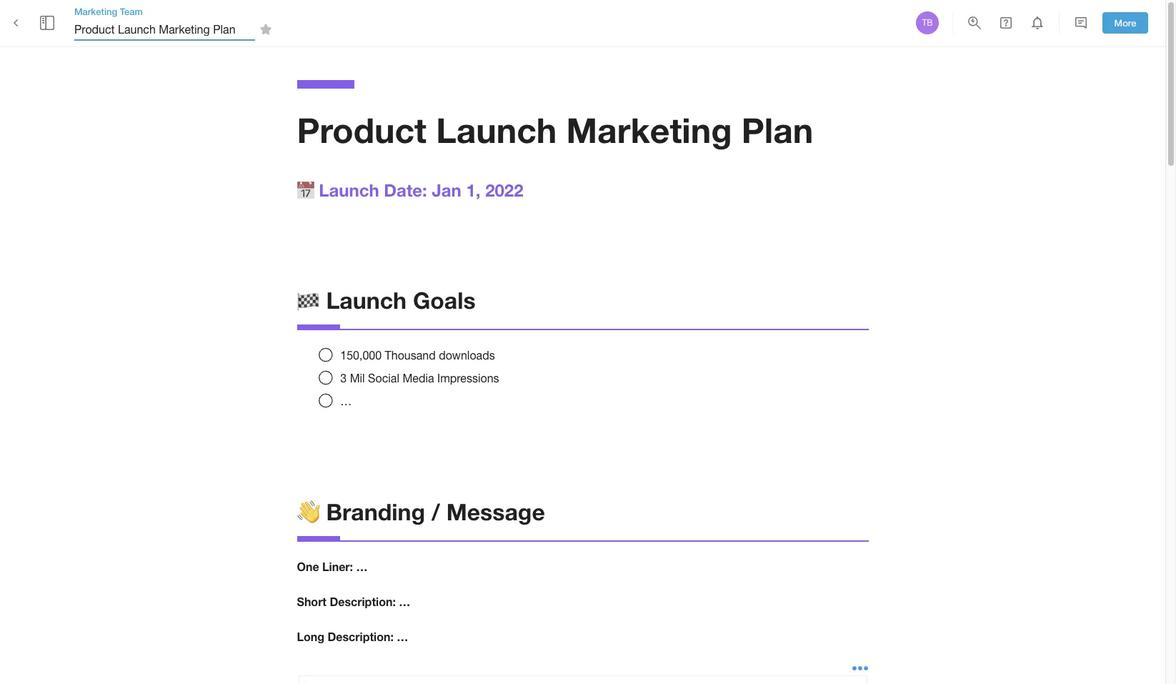 Task type: describe. For each thing, give the bounding box(es) containing it.
short
[[297, 595, 327, 609]]

one
[[297, 560, 319, 574]]

product
[[297, 109, 427, 150]]

jan
[[432, 180, 462, 200]]

👋 branding / message
[[297, 499, 545, 526]]

Enter Title... text field
[[74, 18, 255, 41]]

… for one liner: …
[[356, 560, 368, 574]]

plan
[[742, 109, 814, 150]]

more button
[[1103, 12, 1149, 34]]

marketing team
[[74, 6, 143, 17]]

team
[[120, 6, 143, 17]]

🏁
[[297, 287, 320, 314]]

downloads
[[439, 349, 495, 362]]

/
[[432, 499, 440, 526]]

social
[[368, 372, 400, 385]]

1,
[[467, 180, 481, 200]]

150,000
[[341, 349, 382, 362]]

goals
[[413, 287, 476, 314]]

tb
[[923, 18, 934, 28]]

1 horizontal spatial marketing
[[567, 109, 733, 150]]

… for long description: …
[[397, 630, 409, 644]]

📅 launch date: jan 1, 2022
[[297, 180, 524, 200]]

product launch marketing plan
[[297, 109, 814, 150]]

mil
[[350, 372, 365, 385]]



Task type: vqa. For each thing, say whether or not it's contained in the screenshot.
Comments icon
no



Task type: locate. For each thing, give the bounding box(es) containing it.
tb button
[[915, 9, 942, 36]]

…
[[341, 395, 352, 408], [356, 560, 368, 574], [399, 595, 411, 609], [397, 630, 409, 644]]

message
[[447, 499, 545, 526]]

2 vertical spatial launch
[[326, 287, 407, 314]]

long description: …
[[297, 630, 409, 644]]

launch right 📅
[[319, 180, 379, 200]]

… down "short description: …"
[[397, 630, 409, 644]]

thousand
[[385, 349, 436, 362]]

… up long description: …
[[399, 595, 411, 609]]

description:
[[330, 595, 396, 609], [328, 630, 394, 644]]

0 vertical spatial description:
[[330, 595, 396, 609]]

… down 3
[[341, 395, 352, 408]]

long
[[297, 630, 325, 644]]

… right liner:
[[356, 560, 368, 574]]

launch for goals
[[326, 287, 407, 314]]

launch
[[436, 109, 557, 150], [319, 180, 379, 200], [326, 287, 407, 314]]

more
[[1115, 17, 1137, 28]]

1 vertical spatial marketing
[[567, 109, 733, 150]]

marketing
[[74, 6, 117, 17], [567, 109, 733, 150]]

date:
[[384, 180, 427, 200]]

0 horizontal spatial marketing
[[74, 6, 117, 17]]

launch for date:
[[319, 180, 379, 200]]

150,000 thousand downloads
[[341, 349, 495, 362]]

liner:
[[323, 560, 353, 574]]

branding
[[326, 499, 426, 526]]

launch for marketing
[[436, 109, 557, 150]]

2022
[[486, 180, 524, 200]]

👋
[[297, 499, 320, 526]]

3 mil social media impressions
[[341, 372, 500, 385]]

3
[[341, 372, 347, 385]]

description: up long description: …
[[330, 595, 396, 609]]

impressions
[[438, 372, 500, 385]]

1 vertical spatial launch
[[319, 180, 379, 200]]

🏁 launch goals
[[297, 287, 476, 314]]

description: down "short description: …"
[[328, 630, 394, 644]]

launch up 2022
[[436, 109, 557, 150]]

📅
[[297, 180, 314, 200]]

1 vertical spatial description:
[[328, 630, 394, 644]]

launch up 150,000
[[326, 287, 407, 314]]

media
[[403, 372, 434, 385]]

one liner: …
[[297, 560, 368, 574]]

description: for short
[[330, 595, 396, 609]]

short description: …
[[297, 595, 411, 609]]

marketing team link
[[74, 5, 277, 18]]

description: for long
[[328, 630, 394, 644]]

… for short description: …
[[399, 595, 411, 609]]

0 vertical spatial marketing
[[74, 6, 117, 17]]

0 vertical spatial launch
[[436, 109, 557, 150]]



